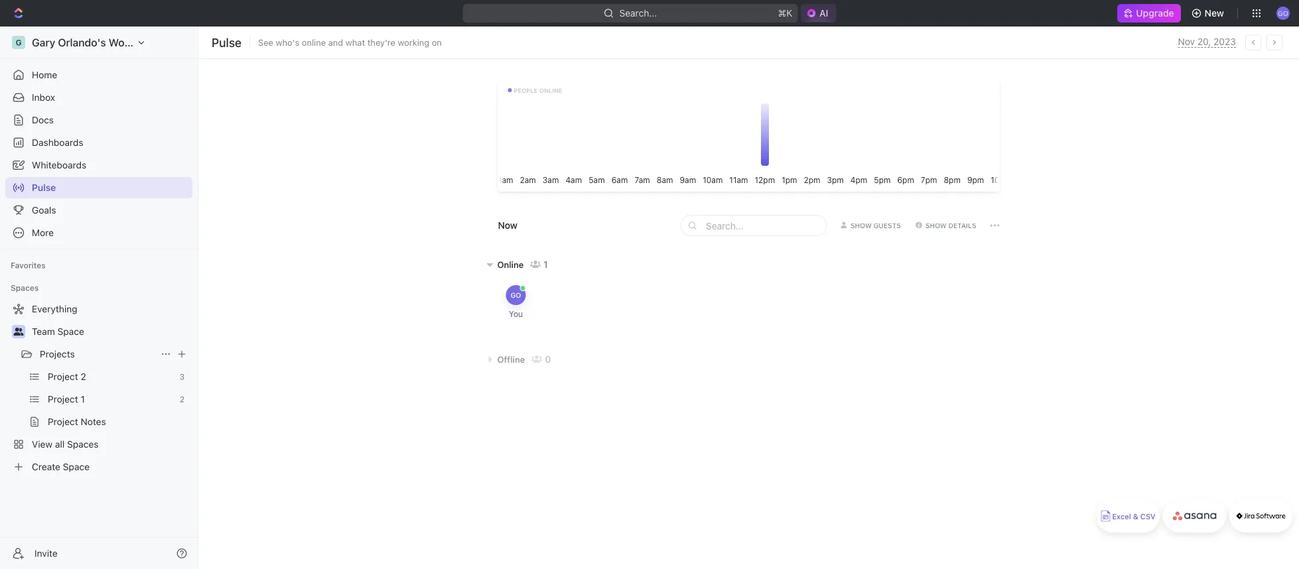 Task type: locate. For each thing, give the bounding box(es) containing it.
1 horizontal spatial show
[[926, 222, 947, 230]]

3
[[180, 372, 185, 382]]

online right people
[[540, 87, 563, 94]]

12pm
[[755, 175, 775, 185]]

create
[[32, 462, 60, 473]]

10am
[[703, 175, 723, 185]]

project 1 link
[[48, 389, 174, 410]]

g
[[16, 38, 22, 47]]

show
[[851, 222, 872, 230], [926, 222, 947, 230]]

docs link
[[5, 110, 193, 131]]

project
[[48, 371, 78, 382], [48, 394, 78, 405], [48, 417, 78, 428]]

1am
[[498, 175, 513, 185]]

pulse
[[212, 35, 242, 49], [32, 182, 56, 193]]

2pm
[[804, 175, 821, 185]]

0 vertical spatial 2
[[81, 371, 86, 382]]

pulse left see
[[212, 35, 242, 49]]

2
[[81, 371, 86, 382], [180, 395, 185, 404]]

1 show from the left
[[851, 222, 872, 230]]

space
[[57, 326, 84, 337], [63, 462, 90, 473]]

notes
[[81, 417, 106, 428]]

projects link
[[40, 344, 155, 365]]

0 horizontal spatial show
[[851, 222, 872, 230]]

invite
[[35, 548, 58, 559]]

1pm 2pm 3pm 4pm 5pm 6pm 7pm 8pm 9pm
[[782, 175, 984, 185]]

they're
[[368, 38, 396, 47]]

1 horizontal spatial online
[[540, 87, 563, 94]]

create space link
[[5, 457, 190, 478]]

1 vertical spatial spaces
[[67, 439, 99, 450]]

spaces
[[11, 283, 39, 293], [67, 439, 99, 450]]

excel & csv link
[[1097, 500, 1160, 533]]

excel & csv
[[1113, 513, 1156, 521]]

whiteboards
[[32, 160, 86, 171]]

go
[[1279, 9, 1289, 17], [511, 291, 521, 299]]

online
[[498, 260, 524, 270]]

tree
[[5, 299, 193, 478]]

1 horizontal spatial spaces
[[67, 439, 99, 450]]

project for project 1
[[48, 394, 78, 405]]

5pm
[[874, 175, 891, 185]]

0 vertical spatial go
[[1279, 9, 1289, 17]]

0 horizontal spatial 2
[[81, 371, 86, 382]]

20,
[[1198, 36, 1212, 47]]

now
[[498, 220, 518, 231]]

2 down 3
[[180, 395, 185, 404]]

0
[[545, 354, 551, 365]]

1pm
[[782, 175, 797, 185]]

1 right online
[[544, 259, 548, 270]]

project up "view all spaces"
[[48, 417, 78, 428]]

1 vertical spatial 1
[[81, 394, 85, 405]]

7am
[[635, 175, 650, 185]]

1 horizontal spatial 2
[[180, 395, 185, 404]]

1 horizontal spatial 1
[[544, 259, 548, 270]]

0 vertical spatial space
[[57, 326, 84, 337]]

1 vertical spatial online
[[540, 87, 563, 94]]

0 vertical spatial pulse
[[212, 35, 242, 49]]

dashboards link
[[5, 132, 193, 153]]

view
[[32, 439, 53, 450]]

1 vertical spatial project
[[48, 394, 78, 405]]

9pm
[[968, 175, 984, 185]]

team space
[[32, 326, 84, 337]]

0 horizontal spatial 1
[[81, 394, 85, 405]]

3pm
[[827, 175, 844, 185]]

1 vertical spatial go
[[511, 291, 521, 299]]

2 vertical spatial project
[[48, 417, 78, 428]]

0 vertical spatial online
[[302, 38, 326, 47]]

1 up project notes
[[81, 394, 85, 405]]

inbox link
[[5, 87, 193, 108]]

0 vertical spatial project
[[48, 371, 78, 382]]

guests
[[874, 222, 901, 230]]

new
[[1205, 8, 1225, 19]]

project down 'project 2' on the left bottom
[[48, 394, 78, 405]]

show left "details"
[[926, 222, 947, 230]]

gary orlando's workspace
[[32, 36, 164, 49]]

online left and
[[302, 38, 326, 47]]

1am 2am 3am 4am 5am 6am 7am 8am 9am 10am 11am
[[498, 175, 748, 185]]

1 project from the top
[[48, 371, 78, 382]]

working
[[398, 38, 430, 47]]

2 down projects "link"
[[81, 371, 86, 382]]

create space
[[32, 462, 90, 473]]

1 vertical spatial space
[[63, 462, 90, 473]]

pulse inside sidebar navigation
[[32, 182, 56, 193]]

2 show from the left
[[926, 222, 947, 230]]

6pm
[[898, 175, 914, 185]]

1
[[544, 259, 548, 270], [81, 394, 85, 405]]

spaces down favorites "button"
[[11, 283, 39, 293]]

1 horizontal spatial go
[[1279, 9, 1289, 17]]

3 project from the top
[[48, 417, 78, 428]]

team space link
[[32, 321, 190, 343]]

space up projects
[[57, 326, 84, 337]]

show details
[[926, 222, 977, 230]]

0 vertical spatial spaces
[[11, 283, 39, 293]]

1 vertical spatial 2
[[180, 395, 185, 404]]

space down "view all spaces"
[[63, 462, 90, 473]]

project up project 1 in the left of the page
[[48, 371, 78, 382]]

online
[[302, 38, 326, 47], [540, 87, 563, 94]]

spaces right all
[[67, 439, 99, 450]]

more button
[[5, 222, 193, 244]]

go button
[[1273, 3, 1295, 24]]

pulse link
[[5, 177, 193, 198]]

1 vertical spatial pulse
[[32, 182, 56, 193]]

2 project from the top
[[48, 394, 78, 405]]

user group image
[[14, 328, 24, 336]]

0 horizontal spatial pulse
[[32, 182, 56, 193]]

tree containing everything
[[5, 299, 193, 478]]

project for project notes
[[48, 417, 78, 428]]

3am
[[543, 175, 559, 185]]

see
[[258, 38, 274, 47]]

show left guests
[[851, 222, 872, 230]]

docs
[[32, 115, 54, 125]]

pulse up goals on the left top
[[32, 182, 56, 193]]

8am
[[657, 175, 673, 185]]



Task type: vqa. For each thing, say whether or not it's contained in the screenshot.
the topmost TO DO
no



Task type: describe. For each thing, give the bounding box(es) containing it.
inbox
[[32, 92, 55, 103]]

project 1
[[48, 394, 85, 405]]

Search... text field
[[706, 216, 822, 236]]

tree inside sidebar navigation
[[5, 299, 193, 478]]

0 vertical spatial 1
[[544, 259, 548, 270]]

4pm
[[851, 175, 868, 185]]

ai
[[820, 8, 829, 19]]

project for project 2
[[48, 371, 78, 382]]

goals
[[32, 205, 56, 216]]

space for team space
[[57, 326, 84, 337]]

everything link
[[5, 299, 190, 320]]

&
[[1134, 513, 1139, 521]]

10pm
[[991, 175, 1012, 185]]

0 horizontal spatial spaces
[[11, 283, 39, 293]]

what
[[346, 38, 365, 47]]

home
[[32, 69, 57, 80]]

11am
[[729, 175, 748, 185]]

7pm
[[921, 175, 937, 185]]

spaces inside tree
[[67, 439, 99, 450]]

team
[[32, 326, 55, 337]]

upgrade
[[1137, 8, 1175, 19]]

offline
[[498, 355, 525, 365]]

5am
[[589, 175, 605, 185]]

whiteboards link
[[5, 155, 193, 176]]

on
[[432, 38, 442, 47]]

project notes link
[[48, 412, 190, 433]]

orlando's
[[58, 36, 106, 49]]

all
[[55, 439, 65, 450]]

csv
[[1141, 513, 1156, 521]]

new button
[[1187, 3, 1233, 24]]

see who's online and what they're working on
[[258, 38, 442, 47]]

you
[[509, 309, 523, 319]]

0 horizontal spatial online
[[302, 38, 326, 47]]

⌘k
[[778, 8, 793, 19]]

0 horizontal spatial go
[[511, 291, 521, 299]]

view all spaces link
[[5, 434, 190, 455]]

project 2
[[48, 371, 86, 382]]

details
[[949, 222, 977, 230]]

sidebar navigation
[[0, 27, 201, 570]]

show for show guests
[[851, 222, 872, 230]]

project 2 link
[[48, 366, 174, 388]]

more
[[32, 227, 54, 238]]

4am
[[566, 175, 582, 185]]

2023
[[1214, 36, 1237, 47]]

and
[[328, 38, 343, 47]]

everything
[[32, 304, 77, 315]]

project notes
[[48, 417, 106, 428]]

9am
[[680, 175, 696, 185]]

gary
[[32, 36, 55, 49]]

nov 20, 2023
[[1179, 36, 1237, 47]]

people online
[[514, 87, 563, 94]]

view all spaces
[[32, 439, 99, 450]]

workspace
[[109, 36, 164, 49]]

home link
[[5, 64, 193, 86]]

goals link
[[5, 200, 193, 221]]

2am
[[520, 175, 536, 185]]

8pm
[[944, 175, 961, 185]]

search...
[[620, 8, 657, 19]]

dashboards
[[32, 137, 83, 148]]

space for create space
[[63, 462, 90, 473]]

go inside go dropdown button
[[1279, 9, 1289, 17]]

1 horizontal spatial pulse
[[212, 35, 242, 49]]

who's
[[276, 38, 300, 47]]

gary orlando's workspace, , element
[[12, 36, 25, 49]]

favorites
[[11, 261, 46, 270]]

excel
[[1113, 513, 1132, 521]]

projects
[[40, 349, 75, 360]]

ai button
[[801, 4, 837, 23]]

show guests
[[851, 222, 901, 230]]

nov 20, 2023 button
[[1179, 36, 1237, 48]]

show for show details
[[926, 222, 947, 230]]

1 inside tree
[[81, 394, 85, 405]]

favorites button
[[5, 258, 51, 274]]

6am
[[612, 175, 628, 185]]

people
[[514, 87, 538, 94]]

upgrade link
[[1118, 4, 1181, 23]]

nov
[[1179, 36, 1196, 47]]



